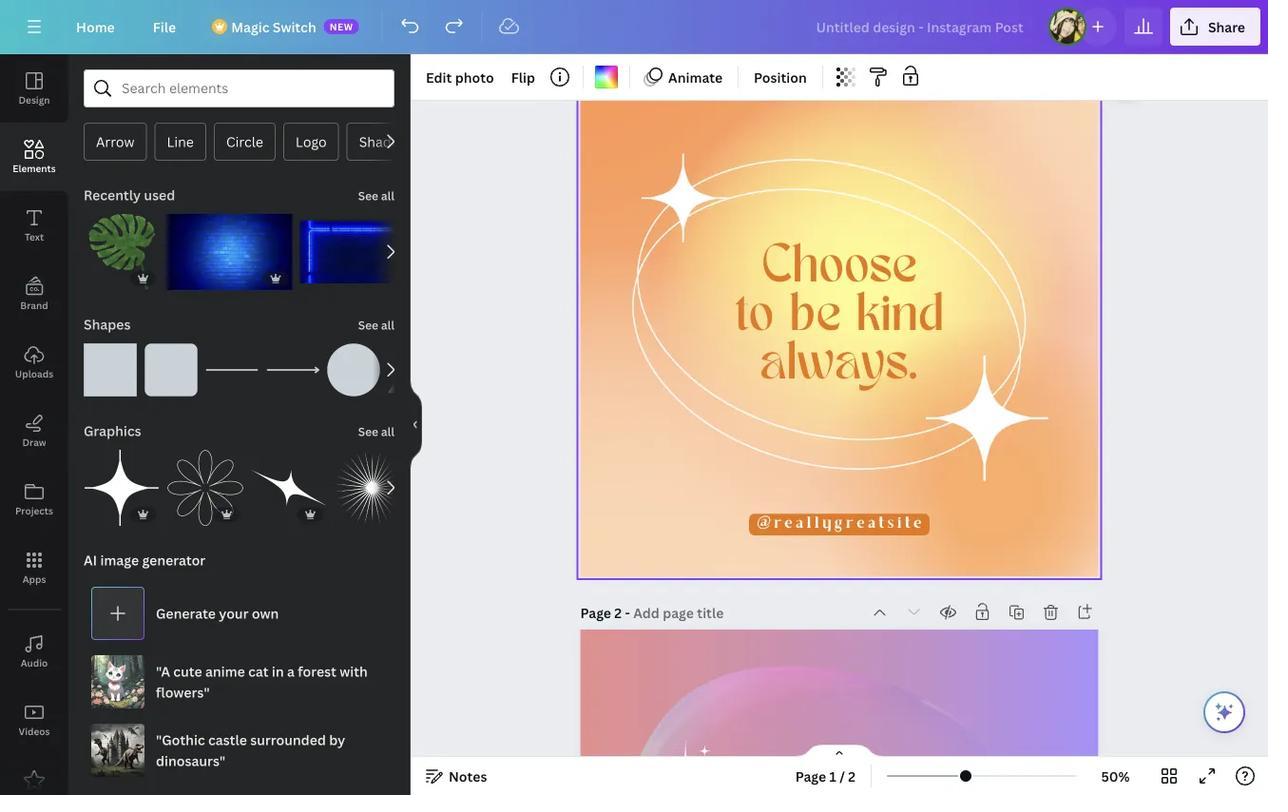 Task type: vqa. For each thing, say whether or not it's contained in the screenshot.
Use
no



Task type: locate. For each thing, give the bounding box(es) containing it.
arrow
[[96, 133, 135, 151]]

2 see all button from the top
[[356, 305, 397, 343]]

/
[[840, 767, 845, 785]]

triangle up image
[[388, 343, 441, 397]]

rounded square image
[[145, 343, 198, 397]]

see all button for graphics
[[356, 412, 397, 450]]

1 vertical spatial page
[[796, 767, 827, 785]]

1 vertical spatial 2
[[849, 767, 856, 785]]

2 vertical spatial see all button
[[356, 412, 397, 450]]

3 see all button from the top
[[356, 412, 397, 450]]

add this line to the canvas image right rounded square image
[[205, 343, 259, 397]]

see for graphics
[[358, 424, 379, 439]]

3 all from the top
[[381, 424, 395, 439]]

see up "white circle shape" image
[[358, 317, 379, 333]]

see all button left the hide "image"
[[356, 412, 397, 450]]

0 horizontal spatial 2
[[615, 603, 622, 621]]

canva assistant image
[[1214, 701, 1236, 724]]

2 left '-'
[[615, 603, 622, 621]]

see left the hide "image"
[[358, 424, 379, 439]]

aesthetic geometric minimalist line image
[[631, 153, 1049, 480]]

add this line to the canvas image left "white circle shape" image
[[266, 343, 320, 397]]

draw button
[[0, 397, 68, 465]]

always.
[[761, 339, 919, 391]]

see all button down brick wall with blue neon light image
[[356, 305, 397, 343]]

0 vertical spatial page
[[581, 603, 612, 621]]

page 2 -
[[581, 603, 634, 621]]

see up brick wall with blue neon light image
[[358, 188, 379, 204]]

2 all from the top
[[381, 317, 395, 333]]

"a cute anime cat in a forest with flowers"
[[156, 662, 368, 701]]

#dailyquotes
[[780, 752, 900, 779]]

1 see all button from the top
[[356, 176, 397, 214]]

see all up "white circle shape" image
[[358, 317, 395, 333]]

0 vertical spatial see
[[358, 188, 379, 204]]

own
[[252, 604, 279, 622]]

a
[[287, 662, 295, 680]]

generate your own
[[156, 604, 279, 622]]

1 horizontal spatial page
[[796, 767, 827, 785]]

1 see from the top
[[358, 188, 379, 204]]

0 vertical spatial all
[[381, 188, 395, 204]]

see all button down shadow
[[356, 176, 397, 214]]

see all
[[358, 188, 395, 204], [358, 317, 395, 333], [358, 424, 395, 439]]

white circle shape image
[[327, 343, 380, 397]]

1 vertical spatial see all
[[358, 317, 395, 333]]

monstera leaf watercolor image
[[84, 214, 160, 290]]

2 see from the top
[[358, 317, 379, 333]]

apps button
[[0, 534, 68, 602]]

0 vertical spatial see all
[[358, 188, 395, 204]]

page 1 / 2 button
[[788, 761, 864, 791]]

position
[[754, 68, 807, 86]]

with
[[340, 662, 368, 680]]

1 horizontal spatial 2
[[849, 767, 856, 785]]

shapes button
[[82, 305, 133, 343]]

in
[[272, 662, 284, 680]]

file
[[153, 18, 176, 36]]

castle
[[208, 731, 247, 749]]

see for recently used
[[358, 188, 379, 204]]

3 see from the top
[[358, 424, 379, 439]]

0 horizontal spatial page
[[581, 603, 612, 621]]

page left '-'
[[581, 603, 612, 621]]

all up the triangle up image
[[381, 317, 395, 333]]

1 vertical spatial see all button
[[356, 305, 397, 343]]

2 vertical spatial see
[[358, 424, 379, 439]]

page left 1
[[796, 767, 827, 785]]

edit photo
[[426, 68, 494, 86]]

animate
[[669, 68, 723, 86]]

magic switch
[[231, 18, 316, 36]]

see all down shadow
[[358, 188, 395, 204]]

1 vertical spatial see
[[358, 317, 379, 333]]

page inside "button"
[[796, 767, 827, 785]]

all down shadow
[[381, 188, 395, 204]]

all for recently used
[[381, 188, 395, 204]]

flowers"
[[156, 683, 210, 701]]

switch
[[273, 18, 316, 36]]

see all button for recently used
[[356, 176, 397, 214]]

shapes
[[84, 315, 131, 333]]

see all left the hide "image"
[[358, 424, 395, 439]]

3 see all from the top
[[358, 424, 395, 439]]

2 right the /
[[849, 767, 856, 785]]

shadow
[[359, 133, 410, 151]]

by
[[329, 731, 345, 749]]

1 all from the top
[[381, 188, 395, 204]]

page
[[581, 603, 612, 621], [796, 767, 827, 785]]

choose to be kind always.
[[736, 242, 944, 391]]

all for shapes
[[381, 317, 395, 333]]

0 vertical spatial 2
[[615, 603, 622, 621]]

design button
[[0, 54, 68, 123]]

1 vertical spatial all
[[381, 317, 395, 333]]

"a
[[156, 662, 170, 680]]

text button
[[0, 191, 68, 260]]

page for page 2 -
[[581, 603, 612, 621]]

position button
[[747, 62, 815, 92]]

0 vertical spatial see all button
[[356, 176, 397, 214]]

to
[[736, 291, 775, 343]]

russian abstract wireframe elements sunburst pointy image
[[335, 450, 411, 526]]

home link
[[61, 8, 130, 46]]

1
[[830, 767, 837, 785]]

see all button for shapes
[[356, 305, 397, 343]]

audio
[[21, 656, 48, 669]]

2 vertical spatial all
[[381, 424, 395, 439]]

circle
[[226, 133, 263, 151]]

0 horizontal spatial add this line to the canvas image
[[205, 343, 259, 397]]

all
[[381, 188, 395, 204], [381, 317, 395, 333], [381, 424, 395, 439]]

2 see all from the top
[[358, 317, 395, 333]]

add this line to the canvas image
[[205, 343, 259, 397], [266, 343, 320, 397]]

ai
[[84, 551, 97, 569]]

brick wall with blue neon light image
[[300, 214, 436, 290]]

side panel tab list
[[0, 54, 68, 795]]

2
[[615, 603, 622, 621], [849, 767, 856, 785]]

1 see all from the top
[[358, 188, 395, 204]]

group
[[84, 203, 160, 290], [167, 203, 293, 290], [300, 214, 436, 290], [84, 332, 137, 397], [145, 332, 198, 397], [327, 332, 380, 397], [84, 438, 160, 526], [167, 438, 243, 526], [251, 450, 327, 526], [335, 450, 411, 526]]

1 horizontal spatial add this line to the canvas image
[[266, 343, 320, 397]]

Search elements search field
[[122, 70, 357, 107]]

see
[[358, 188, 379, 204], [358, 317, 379, 333], [358, 424, 379, 439]]

uploads button
[[0, 328, 68, 397]]

blue, brick wall image
[[167, 214, 293, 290]]

2 vertical spatial see all
[[358, 424, 395, 439]]

be
[[790, 291, 841, 343]]

all left the hide "image"
[[381, 424, 395, 439]]



Task type: describe. For each thing, give the bounding box(es) containing it.
draw
[[22, 436, 46, 448]]

flip
[[511, 68, 535, 86]]

recently used
[[84, 186, 175, 204]]

forest
[[298, 662, 337, 680]]

kind
[[856, 291, 944, 343]]

your
[[219, 604, 249, 622]]

-
[[625, 603, 630, 621]]

shadow button
[[347, 123, 423, 161]]

Page title text field
[[634, 603, 726, 622]]

used
[[144, 186, 175, 204]]

magic
[[231, 18, 270, 36]]

notes
[[449, 767, 487, 785]]

line button
[[154, 123, 206, 161]]

50%
[[1102, 767, 1130, 785]]

"gothic castle surrounded by dinosaurs"
[[156, 731, 345, 770]]

dinosaurs"
[[156, 752, 226, 770]]

all for graphics
[[381, 424, 395, 439]]

edit photo button
[[418, 62, 502, 92]]

text
[[25, 230, 44, 243]]

see all for recently used
[[358, 188, 395, 204]]

generate
[[156, 604, 216, 622]]

new
[[330, 20, 354, 33]]

notes button
[[418, 761, 495, 791]]

uploads
[[15, 367, 53, 380]]

photo
[[455, 68, 494, 86]]

2 inside "button"
[[849, 767, 856, 785]]

audio button
[[0, 617, 68, 686]]

image
[[100, 551, 139, 569]]

see all for graphics
[[358, 424, 395, 439]]

cute
[[173, 662, 202, 680]]

animate button
[[638, 62, 731, 92]]

graphics button
[[82, 412, 143, 450]]

videos button
[[0, 686, 68, 754]]

hide image
[[410, 379, 422, 470]]

home
[[76, 18, 115, 36]]

choose
[[762, 242, 917, 294]]

square image
[[84, 343, 137, 397]]

circle button
[[214, 123, 276, 161]]

2 add this line to the canvas image from the left
[[266, 343, 320, 397]]

cat
[[248, 662, 269, 680]]

page for page 1 / 2
[[796, 767, 827, 785]]

page 1 / 2
[[796, 767, 856, 785]]

main menu bar
[[0, 0, 1269, 54]]

"gothic
[[156, 731, 205, 749]]

1 add this line to the canvas image from the left
[[205, 343, 259, 397]]

no color image
[[595, 66, 618, 88]]

flip button
[[504, 62, 543, 92]]

videos
[[19, 725, 50, 738]]

Design title text field
[[801, 8, 1041, 46]]

brand button
[[0, 260, 68, 328]]

show pages image
[[794, 744, 885, 759]]

anime
[[205, 662, 245, 680]]

recently
[[84, 186, 141, 204]]

surrounded
[[250, 731, 326, 749]]

logo
[[296, 133, 327, 151]]

file button
[[138, 8, 191, 46]]

ai image generator
[[84, 551, 206, 569]]

projects button
[[0, 465, 68, 534]]

generator
[[142, 551, 206, 569]]

see for shapes
[[358, 317, 379, 333]]

elements
[[13, 162, 56, 175]]

design
[[18, 93, 50, 106]]

share button
[[1171, 8, 1261, 46]]

graphics
[[84, 422, 141, 440]]

recently used button
[[82, 176, 177, 214]]

@reallygreatsite
[[757, 516, 925, 532]]

logo button
[[283, 123, 339, 161]]

edit
[[426, 68, 452, 86]]

brand
[[20, 299, 48, 311]]

share
[[1209, 18, 1246, 36]]

apps
[[22, 573, 46, 585]]

elements button
[[0, 123, 68, 191]]

50% button
[[1085, 761, 1147, 791]]

projects
[[15, 504, 53, 517]]

arrow button
[[84, 123, 147, 161]]

line
[[167, 133, 194, 151]]

see all for shapes
[[358, 317, 395, 333]]



